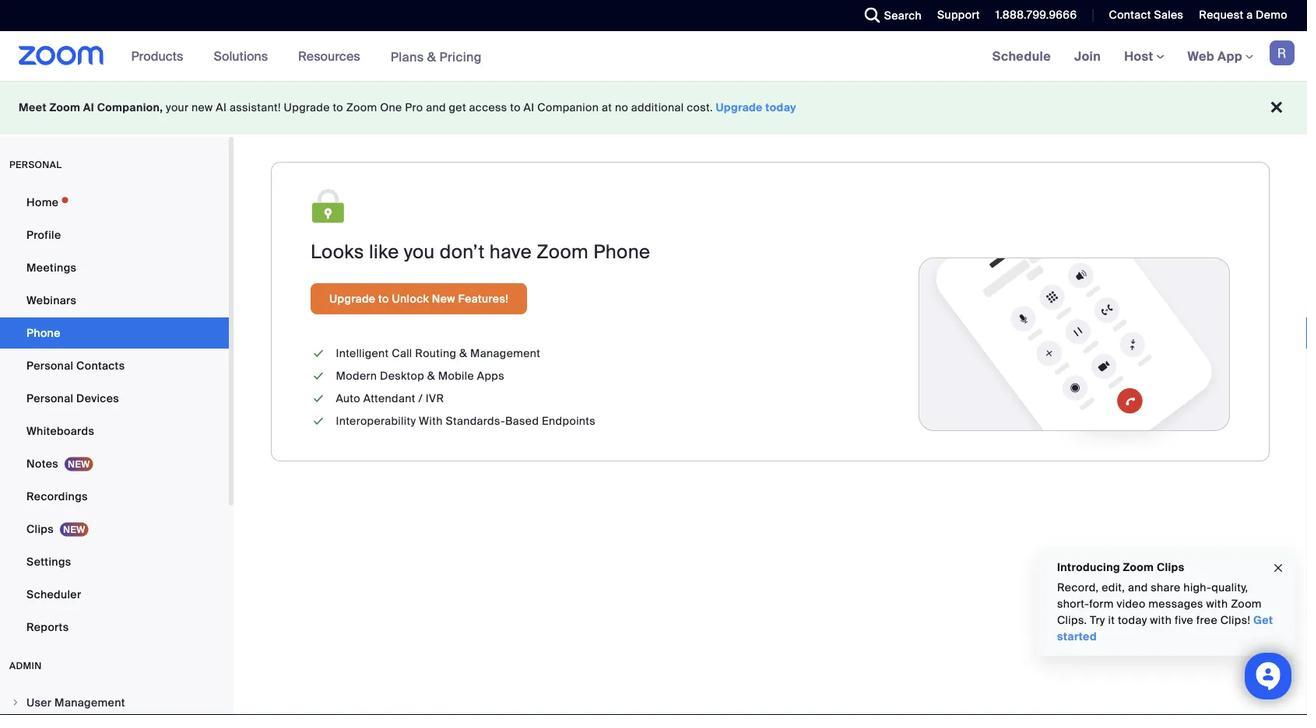 Task type: vqa. For each thing, say whether or not it's contained in the screenshot.
and to the right
yes



Task type: locate. For each thing, give the bounding box(es) containing it.
&
[[427, 48, 436, 65], [459, 346, 467, 361], [427, 369, 435, 383]]

clips up share
[[1157, 560, 1184, 575]]

share
[[1151, 581, 1181, 595]]

demo
[[1256, 8, 1288, 22]]

search
[[884, 8, 922, 23]]

clips up settings at the left bottom of the page
[[26, 522, 54, 536]]

to left unlock
[[378, 292, 389, 306]]

1 personal from the top
[[26, 358, 73, 373]]

0 vertical spatial clips
[[26, 522, 54, 536]]

to
[[333, 100, 343, 115], [510, 100, 521, 115], [378, 292, 389, 306]]

and
[[426, 100, 446, 115], [1128, 581, 1148, 595]]

1 vertical spatial &
[[459, 346, 467, 361]]

management right user
[[55, 696, 125, 710]]

upgrade to unlock new features!
[[329, 292, 508, 306]]

0 horizontal spatial with
[[1150, 613, 1172, 628]]

try
[[1090, 613, 1105, 628]]

zoom left one
[[346, 100, 377, 115]]

1 vertical spatial with
[[1150, 613, 1172, 628]]

personal up whiteboards at the bottom of the page
[[26, 391, 73, 406]]

1 vertical spatial today
[[1118, 613, 1147, 628]]

schedule link
[[981, 31, 1063, 81]]

to down the resources dropdown button at left top
[[333, 100, 343, 115]]

web app button
[[1188, 48, 1253, 64]]

1 vertical spatial and
[[1128, 581, 1148, 595]]

personal devices
[[26, 391, 119, 406]]

0 horizontal spatial phone
[[26, 326, 61, 340]]

your
[[166, 100, 189, 115]]

3 checked image from the top
[[311, 391, 327, 407]]

intelligent
[[336, 346, 389, 361]]

0 vertical spatial and
[[426, 100, 446, 115]]

0 horizontal spatial today
[[766, 100, 796, 115]]

1 vertical spatial management
[[55, 696, 125, 710]]

management
[[470, 346, 540, 361], [55, 696, 125, 710]]

introducing zoom clips
[[1057, 560, 1184, 575]]

personal for personal devices
[[26, 391, 73, 406]]

1 vertical spatial phone
[[26, 326, 61, 340]]

call
[[392, 346, 412, 361]]

checked image left interoperability
[[311, 413, 327, 430]]

0 horizontal spatial management
[[55, 696, 125, 710]]

close image
[[1272, 560, 1285, 577]]

upgrade down "looks" at the left top of the page
[[329, 292, 376, 306]]

1.888.799.9666 button
[[984, 0, 1081, 31], [996, 8, 1077, 22]]

companion
[[537, 100, 599, 115]]

contact
[[1109, 8, 1151, 22]]

get started
[[1057, 613, 1273, 644]]

& right plans
[[427, 48, 436, 65]]

meet zoom ai companion, footer
[[0, 81, 1307, 135]]

1 horizontal spatial and
[[1128, 581, 1148, 595]]

& up mobile
[[459, 346, 467, 361]]

phone
[[593, 240, 650, 264], [26, 326, 61, 340]]

0 vertical spatial today
[[766, 100, 796, 115]]

1 horizontal spatial clips
[[1157, 560, 1184, 575]]

0 horizontal spatial and
[[426, 100, 446, 115]]

personal up personal devices
[[26, 358, 73, 373]]

standards-
[[446, 414, 505, 429]]

1 horizontal spatial to
[[378, 292, 389, 306]]

1 checked image from the top
[[311, 346, 327, 362]]

quality,
[[1212, 581, 1248, 595]]

and left get
[[426, 100, 446, 115]]

zoom right meet on the left top
[[49, 100, 80, 115]]

phone link
[[0, 318, 229, 349]]

checked image left modern
[[311, 368, 327, 385]]

whiteboards
[[26, 424, 94, 438]]

routing
[[415, 346, 456, 361]]

ai
[[83, 100, 94, 115], [216, 100, 227, 115], [524, 100, 534, 115]]

1 horizontal spatial today
[[1118, 613, 1147, 628]]

support
[[937, 8, 980, 22]]

today
[[766, 100, 796, 115], [1118, 613, 1147, 628]]

pro
[[405, 100, 423, 115]]

personal contacts
[[26, 358, 125, 373]]

product information navigation
[[120, 31, 493, 82]]

notes link
[[0, 448, 229, 480]]

ai right new
[[216, 100, 227, 115]]

clips.
[[1057, 613, 1087, 628]]

ai left companion,
[[83, 100, 94, 115]]

1.888.799.9666 button up schedule "link"
[[996, 8, 1077, 22]]

1 ai from the left
[[83, 100, 94, 115]]

clips inside clips link
[[26, 522, 54, 536]]

1 horizontal spatial with
[[1206, 597, 1228, 612]]

solutions
[[214, 48, 268, 64]]

whiteboards link
[[0, 416, 229, 447]]

a
[[1246, 8, 1253, 22]]

3 ai from the left
[[524, 100, 534, 115]]

with
[[1206, 597, 1228, 612], [1150, 613, 1172, 628]]

with up free
[[1206, 597, 1228, 612]]

devices
[[76, 391, 119, 406]]

2 checked image from the top
[[311, 368, 327, 385]]

resources button
[[298, 31, 367, 81]]

settings
[[26, 555, 71, 569]]

checked image
[[311, 346, 327, 362], [311, 368, 327, 385], [311, 391, 327, 407], [311, 413, 327, 430]]

2 vertical spatial &
[[427, 369, 435, 383]]

request a demo link
[[1187, 0, 1307, 31], [1199, 8, 1288, 22]]

checked image left intelligent
[[311, 346, 327, 362]]

2 horizontal spatial ai
[[524, 100, 534, 115]]

looks
[[311, 240, 364, 264]]

management up apps
[[470, 346, 540, 361]]

zoom logo image
[[19, 46, 104, 65]]

personal menu menu
[[0, 187, 229, 645]]

1 horizontal spatial management
[[470, 346, 540, 361]]

products button
[[131, 31, 190, 81]]

& up ivr at bottom left
[[427, 369, 435, 383]]

contact sales link
[[1097, 0, 1187, 31], [1109, 8, 1184, 22]]

settings link
[[0, 547, 229, 578]]

and up video
[[1128, 581, 1148, 595]]

zoom up clips! on the bottom
[[1231, 597, 1262, 612]]

today inside meet zoom ai companion, footer
[[766, 100, 796, 115]]

don't
[[440, 240, 485, 264]]

with down messages
[[1150, 613, 1172, 628]]

checked image for modern
[[311, 368, 327, 385]]

join link
[[1063, 31, 1113, 81]]

get
[[449, 100, 466, 115]]

you
[[404, 240, 435, 264]]

meetings link
[[0, 252, 229, 283]]

1 vertical spatial clips
[[1157, 560, 1184, 575]]

based
[[505, 414, 539, 429]]

zoom inside record, edit, and share high-quality, short-form video messages with zoom clips. try it today with five free clips!
[[1231, 597, 1262, 612]]

like
[[369, 240, 399, 264]]

reports
[[26, 620, 69, 634]]

2 personal from the top
[[26, 391, 73, 406]]

0 vertical spatial phone
[[593, 240, 650, 264]]

products
[[131, 48, 183, 64]]

checked image left auto
[[311, 391, 327, 407]]

2 horizontal spatial to
[[510, 100, 521, 115]]

get
[[1253, 613, 1273, 628]]

personal
[[26, 358, 73, 373], [26, 391, 73, 406]]

0 vertical spatial with
[[1206, 597, 1228, 612]]

companion,
[[97, 100, 163, 115]]

1 horizontal spatial ai
[[216, 100, 227, 115]]

0 horizontal spatial ai
[[83, 100, 94, 115]]

0 horizontal spatial clips
[[26, 522, 54, 536]]

ai left "companion"
[[524, 100, 534, 115]]

endpoints
[[542, 414, 596, 429]]

0 vertical spatial personal
[[26, 358, 73, 373]]

join
[[1074, 48, 1101, 64]]

plans & pricing
[[391, 48, 482, 65]]

4 checked image from the top
[[311, 413, 327, 430]]

to right access
[[510, 100, 521, 115]]

webinars
[[26, 293, 76, 308]]

introducing
[[1057, 560, 1120, 575]]

upgrade right "cost."
[[716, 100, 763, 115]]

1 vertical spatial personal
[[26, 391, 73, 406]]

banner
[[0, 31, 1307, 82]]

1.888.799.9666 button up schedule
[[984, 0, 1081, 31]]

get started link
[[1057, 613, 1273, 644]]

0 vertical spatial &
[[427, 48, 436, 65]]

& inside product information "navigation"
[[427, 48, 436, 65]]

upgrade today link
[[716, 100, 796, 115]]

plans & pricing link
[[391, 48, 482, 65], [391, 48, 482, 65]]



Task type: describe. For each thing, give the bounding box(es) containing it.
resources
[[298, 48, 360, 64]]

host
[[1124, 48, 1156, 64]]

at
[[602, 100, 612, 115]]

desktop
[[380, 369, 424, 383]]

apps
[[477, 369, 504, 383]]

contact sales
[[1109, 8, 1184, 22]]

profile link
[[0, 220, 229, 251]]

app
[[1218, 48, 1242, 64]]

clips!
[[1221, 613, 1250, 628]]

and inside meet zoom ai companion, footer
[[426, 100, 446, 115]]

upgrade inside 'button'
[[329, 292, 376, 306]]

user management
[[26, 696, 125, 710]]

personal
[[9, 159, 62, 171]]

intelligent call routing & management
[[336, 346, 540, 361]]

meet zoom ai companion, your new ai assistant! upgrade to zoom one pro and get access to ai companion at no additional cost. upgrade today
[[19, 100, 796, 115]]

right image
[[11, 698, 20, 708]]

started
[[1057, 630, 1097, 644]]

it
[[1108, 613, 1115, 628]]

and inside record, edit, and share high-quality, short-form video messages with zoom clips. try it today with five free clips!
[[1128, 581, 1148, 595]]

checked image for intelligent
[[311, 346, 327, 362]]

user management menu item
[[0, 688, 229, 715]]

auto attendant / ivr
[[336, 392, 444, 406]]

assistant!
[[230, 100, 281, 115]]

reports link
[[0, 612, 229, 643]]

cost.
[[687, 100, 713, 115]]

scheduler
[[26, 587, 81, 602]]

request a demo
[[1199, 8, 1288, 22]]

host button
[[1124, 48, 1164, 64]]

request
[[1199, 8, 1244, 22]]

/
[[418, 392, 423, 406]]

free
[[1196, 613, 1218, 628]]

record,
[[1057, 581, 1099, 595]]

features!
[[458, 292, 508, 306]]

meetings navigation
[[981, 31, 1307, 82]]

meet
[[19, 100, 47, 115]]

ivr
[[426, 392, 444, 406]]

profile picture image
[[1270, 40, 1295, 65]]

home link
[[0, 187, 229, 218]]

meetings
[[26, 260, 77, 275]]

video
[[1117, 597, 1146, 612]]

unlock
[[392, 292, 429, 306]]

no
[[615, 100, 628, 115]]

to inside upgrade to unlock new features! 'button'
[[378, 292, 389, 306]]

have
[[490, 240, 532, 264]]

modern desktop & mobile apps
[[336, 369, 504, 383]]

short-
[[1057, 597, 1089, 612]]

0 vertical spatial management
[[470, 346, 540, 361]]

recordings
[[26, 489, 88, 504]]

messages
[[1149, 597, 1203, 612]]

1.888.799.9666
[[996, 8, 1077, 22]]

phone inside personal menu "menu"
[[26, 326, 61, 340]]

today inside record, edit, and share high-quality, short-form video messages with zoom clips. try it today with five free clips!
[[1118, 613, 1147, 628]]

contacts
[[76, 358, 125, 373]]

solutions button
[[214, 31, 275, 81]]

zoom up edit,
[[1123, 560, 1154, 575]]

1 horizontal spatial phone
[[593, 240, 650, 264]]

new
[[192, 100, 213, 115]]

0 horizontal spatial to
[[333, 100, 343, 115]]

record, edit, and share high-quality, short-form video messages with zoom clips. try it today with five free clips!
[[1057, 581, 1262, 628]]

sales
[[1154, 8, 1184, 22]]

banner containing products
[[0, 31, 1307, 82]]

personal for personal contacts
[[26, 358, 73, 373]]

with
[[419, 414, 443, 429]]

attendant
[[363, 392, 415, 406]]

clips link
[[0, 514, 229, 545]]

management inside menu item
[[55, 696, 125, 710]]

recordings link
[[0, 481, 229, 512]]

modern
[[336, 369, 377, 383]]

checked image for auto
[[311, 391, 327, 407]]

webinars link
[[0, 285, 229, 316]]

zoom right have
[[537, 240, 589, 264]]

user
[[26, 696, 52, 710]]

upgrade down product information "navigation"
[[284, 100, 330, 115]]

web
[[1188, 48, 1214, 64]]

high-
[[1184, 581, 1212, 595]]

edit,
[[1102, 581, 1125, 595]]

pricing
[[439, 48, 482, 65]]

mobile
[[438, 369, 474, 383]]

form
[[1089, 597, 1114, 612]]

web app
[[1188, 48, 1242, 64]]

checked image for interoperability
[[311, 413, 327, 430]]

profile
[[26, 228, 61, 242]]

2 ai from the left
[[216, 100, 227, 115]]

search button
[[853, 0, 926, 31]]

scheduler link
[[0, 579, 229, 610]]

personal devices link
[[0, 383, 229, 414]]

additional
[[631, 100, 684, 115]]

five
[[1175, 613, 1193, 628]]



